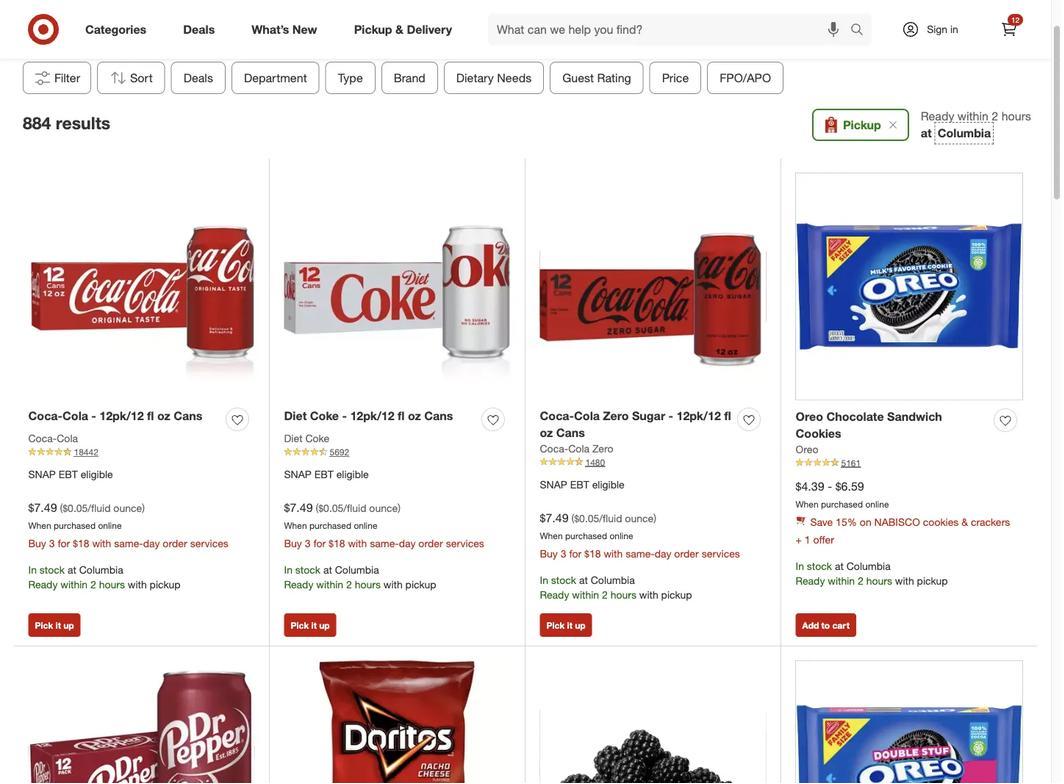 Task type: vqa. For each thing, say whether or not it's contained in the screenshot.


Task type: describe. For each thing, give the bounding box(es) containing it.
sign in
[[927, 23, 958, 36]]

search button
[[844, 13, 879, 49]]

diet for diet coke - 12pk/12 fl oz cans
[[284, 409, 307, 423]]

deals link
[[171, 13, 233, 46]]

sugar
[[632, 409, 665, 423]]

cans inside coca-cola zero sugar - 12pk/12 fl oz cans
[[556, 426, 585, 440]]

sign
[[927, 23, 948, 36]]

to
[[822, 620, 830, 631]]

coca-cola zero link
[[540, 441, 614, 456]]

coca-cola zero
[[540, 442, 614, 455]]

top deals / grocery deals (884)
[[463, 34, 630, 49]]

snap for diet coke - 12pk/12 fl oz cans
[[284, 468, 312, 481]]

up for coca-cola zero sugar - 12pk/12 fl oz cans
[[575, 620, 586, 631]]

it for coca-cola zero sugar - 12pk/12 fl oz cans
[[567, 620, 573, 631]]

coca-cola zero sugar - 12pk/12 fl oz cans link
[[540, 408, 732, 441]]

0 vertical spatial grocery
[[453, 1, 535, 27]]

$4.39
[[796, 479, 824, 494]]

add
[[802, 620, 819, 631]]

in for diet coke - 12pk/12 fl oz cans
[[284, 564, 293, 576]]

filter
[[54, 70, 80, 85]]

zero for coca-cola zero sugar - 12pk/12 fl oz cans
[[603, 409, 629, 423]]

1480
[[586, 457, 605, 468]]

buy for coca-cola - 12pk/12 fl oz cans
[[28, 537, 46, 550]]

crackers
[[971, 516, 1010, 528]]

$7.49 ( $0.05 /fluid ounce ) when purchased online buy 3 for $18 with same-day order services for diet coke - 12pk/12 fl oz cans
[[284, 501, 484, 550]]

ready for coca-cola zero sugar - 12pk/12 fl oz cans
[[540, 588, 569, 601]]

filter button
[[23, 62, 91, 94]]

guest
[[563, 70, 594, 85]]

eligible for diet coke - 12pk/12 fl oz cans
[[336, 468, 369, 481]]

purchased for coca-cola zero sugar - 12pk/12 fl oz cans
[[565, 530, 607, 541]]

3 for diet coke - 12pk/12 fl oz cans
[[305, 537, 311, 550]]

pickup for coca-cola zero sugar - 12pk/12 fl oz cans
[[661, 588, 692, 601]]

sandwich
[[887, 410, 942, 424]]

$18 for diet coke - 12pk/12 fl oz cans
[[329, 537, 345, 550]]

search
[[844, 24, 879, 38]]

$7.49 ( $0.05 /fluid ounce ) when purchased online buy 3 for $18 with same-day order services for coca-cola - 12pk/12 fl oz cans
[[28, 501, 229, 550]]

ready within 2 hours at columbia
[[921, 109, 1031, 140]]

hours for coca-cola - 12pk/12 fl oz cans
[[99, 578, 125, 591]]

order for diet coke - 12pk/12 fl oz cans
[[419, 537, 443, 550]]

pickup for pickup
[[843, 118, 881, 132]]

brand button
[[381, 62, 438, 94]]

2 inside ready within 2 hours at columbia
[[992, 109, 998, 123]]

needs
[[497, 70, 532, 85]]

oz for diet coke - 12pk/12 fl oz cans
[[408, 409, 421, 423]]

when for coca-cola - 12pk/12 fl oz cans
[[28, 520, 51, 531]]

top
[[463, 34, 482, 49]]

diet coke link
[[284, 431, 329, 446]]

884
[[23, 113, 51, 133]]

dietary
[[456, 70, 494, 85]]

diet coke - 12pk/12 fl oz cans
[[284, 409, 453, 423]]

12 link
[[993, 13, 1025, 46]]

1 vertical spatial grocery
[[525, 34, 568, 49]]

coca-cola zero sugar - 12pk/12 fl oz cans
[[540, 409, 731, 440]]

services for diet coke - 12pk/12 fl oz cans
[[446, 537, 484, 550]]

- inside coca-cola zero sugar - 12pk/12 fl oz cans
[[669, 409, 673, 423]]

coke for diet coke
[[305, 432, 329, 445]]

snap ebt eligible for diet coke - 12pk/12 fl oz cans
[[284, 468, 369, 481]]

$0.05 for coca-cola - 12pk/12 fl oz cans
[[63, 502, 88, 515]]

- inside $4.39 - $6.59 when purchased online
[[828, 479, 832, 494]]

2 for oreo chocolate sandwich cookies
[[858, 574, 864, 587]]

type
[[338, 70, 363, 85]]

dietary needs button
[[444, 62, 544, 94]]

snap ebt eligible for coca-cola zero sugar - 12pk/12 fl oz cans
[[540, 478, 625, 491]]

offer
[[813, 533, 834, 546]]

new
[[292, 22, 317, 36]]

columbia for oreo chocolate sandwich cookies
[[847, 560, 891, 573]]

What can we help you find? suggestions appear below search field
[[488, 13, 854, 46]]

department button
[[232, 62, 320, 94]]

deals inside button
[[184, 70, 213, 85]]

for for coca-cola zero sugar - 12pk/12 fl oz cans
[[569, 547, 582, 560]]

$18 for coca-cola zero sugar - 12pk/12 fl oz cans
[[584, 547, 601, 560]]

884 results
[[23, 113, 110, 133]]

pick it up for coca-cola zero sugar - 12pk/12 fl oz cans
[[547, 620, 586, 631]]

price button
[[650, 62, 702, 94]]

when inside $4.39 - $6.59 when purchased online
[[796, 499, 819, 510]]

it for diet coke - 12pk/12 fl oz cans
[[311, 620, 317, 631]]

ounce for diet coke - 12pk/12 fl oz cans
[[369, 502, 398, 515]]

12
[[1011, 15, 1020, 24]]

2 for coca-cola zero sugar - 12pk/12 fl oz cans
[[602, 588, 608, 601]]

nabisco
[[874, 516, 920, 528]]

on
[[860, 516, 872, 528]]

deals left /
[[486, 34, 515, 49]]

stock for oreo chocolate sandwich cookies
[[807, 560, 832, 573]]

guest rating button
[[550, 62, 644, 94]]

+
[[796, 533, 802, 546]]

day for diet coke - 12pk/12 fl oz cans
[[399, 537, 416, 550]]

pickup for diet coke - 12pk/12 fl oz cans
[[405, 578, 436, 591]]

( for coca-cola zero sugar - 12pk/12 fl oz cans
[[571, 512, 574, 525]]

grocery deals
[[453, 1, 598, 27]]

hours for oreo chocolate sandwich cookies
[[866, 574, 892, 587]]

oz for coca-cola - 12pk/12 fl oz cans
[[157, 409, 170, 423]]

in for coca-cola zero sugar - 12pk/12 fl oz cans
[[540, 574, 548, 587]]

pick it up for diet coke - 12pk/12 fl oz cans
[[291, 620, 330, 631]]

within for oreo chocolate sandwich cookies
[[828, 574, 855, 587]]

add to cart button
[[796, 614, 856, 637]]

stock for coca-cola - 12pk/12 fl oz cans
[[40, 564, 65, 576]]

$6.59
[[836, 479, 864, 494]]

categories link
[[73, 13, 165, 46]]

columbia button
[[938, 125, 991, 142]]

what's new
[[252, 22, 317, 36]]

rating
[[597, 70, 631, 85]]

ebt for diet coke - 12pk/12 fl oz cans
[[314, 468, 334, 481]]

columbia inside ready within 2 hours at columbia
[[938, 126, 991, 140]]

$0.05 for diet coke - 12pk/12 fl oz cans
[[318, 502, 344, 515]]

within for coca-cola zero sugar - 12pk/12 fl oz cans
[[572, 588, 599, 601]]

sort button
[[97, 62, 165, 94]]

top deals link
[[463, 34, 515, 49]]

purchased inside $4.39 - $6.59 when purchased online
[[821, 499, 863, 510]]

it for coca-cola - 12pk/12 fl oz cans
[[56, 620, 61, 631]]

pick for coca-cola zero sugar - 12pk/12 fl oz cans
[[547, 620, 565, 631]]

target link
[[421, 34, 454, 49]]

pick it up button for coca-cola zero sugar - 12pk/12 fl oz cans
[[540, 614, 592, 637]]

5161
[[841, 458, 861, 469]]

eligible for coca-cola - 12pk/12 fl oz cans
[[81, 468, 113, 481]]

buy for diet coke - 12pk/12 fl oz cans
[[284, 537, 302, 550]]

fl for coca-cola - 12pk/12 fl oz cans
[[147, 409, 154, 423]]

18442 link
[[28, 446, 255, 459]]

1 vertical spatial &
[[962, 516, 968, 528]]

in for coca-cola - 12pk/12 fl oz cans
[[28, 564, 37, 576]]

save 15% on nabisco cookies & crackers
[[810, 516, 1010, 528]]

( for coca-cola - 12pk/12 fl oz cans
[[60, 502, 63, 515]]

fpo/apo button
[[707, 62, 784, 94]]

what's
[[252, 22, 289, 36]]

- up "18442"
[[91, 409, 96, 423]]

dietary needs
[[456, 70, 532, 85]]

coke for diet coke - 12pk/12 fl oz cans
[[310, 409, 339, 423]]

what's new link
[[239, 13, 336, 46]]

at for oreo chocolate sandwich cookies
[[835, 560, 844, 573]]

5692
[[330, 447, 349, 458]]

pickup & delivery
[[354, 22, 452, 36]]

for for coca-cola - 12pk/12 fl oz cans
[[58, 537, 70, 550]]

for for diet coke - 12pk/12 fl oz cans
[[313, 537, 326, 550]]

2 for coca-cola - 12pk/12 fl oz cans
[[90, 578, 96, 591]]

coca- for coca-cola zero
[[540, 442, 568, 455]]

(884)
[[604, 34, 630, 49]]

$7.49 for coca-cola - 12pk/12 fl oz cans
[[28, 501, 57, 515]]

deals button
[[171, 62, 226, 94]]

snap ebt eligible for coca-cola - 12pk/12 fl oz cans
[[28, 468, 113, 481]]

type button
[[326, 62, 376, 94]]

pickup for oreo chocolate sandwich cookies
[[917, 574, 948, 587]]

categories
[[85, 22, 146, 36]]

online for coca-cola - 12pk/12 fl oz cans
[[98, 520, 122, 531]]

oz inside coca-cola zero sugar - 12pk/12 fl oz cans
[[540, 426, 553, 440]]

fl inside coca-cola zero sugar - 12pk/12 fl oz cans
[[724, 409, 731, 423]]

add to cart
[[802, 620, 850, 631]]

/fluid for diet coke - 12pk/12 fl oz cans
[[344, 502, 366, 515]]

guest rating
[[563, 70, 631, 85]]

target
[[421, 34, 454, 49]]

pickup button
[[812, 109, 909, 141]]



Task type: locate. For each thing, give the bounding box(es) containing it.
( down coca-cola zero link
[[571, 512, 574, 525]]

$7.49 for diet coke - 12pk/12 fl oz cans
[[284, 501, 313, 515]]

grocery up top deals link
[[453, 1, 535, 27]]

3 fl from the left
[[724, 409, 731, 423]]

pick it up button for coca-cola - 12pk/12 fl oz cans
[[28, 614, 81, 637]]

pick it up for coca-cola - 12pk/12 fl oz cans
[[35, 620, 74, 631]]

$18 for coca-cola - 12pk/12 fl oz cans
[[73, 537, 89, 550]]

at for coca-cola zero sugar - 12pk/12 fl oz cans
[[579, 574, 588, 587]]

day for coca-cola - 12pk/12 fl oz cans
[[143, 537, 160, 550]]

1 horizontal spatial for
[[313, 537, 326, 550]]

ebt for coca-cola zero sugar - 12pk/12 fl oz cans
[[570, 478, 589, 491]]

1 horizontal spatial /fluid
[[344, 502, 366, 515]]

2 horizontal spatial (
[[571, 512, 574, 525]]

1 pick it up from the left
[[35, 620, 74, 631]]

in stock at  columbia ready within 2 hours with pickup for coca-cola zero sugar - 12pk/12 fl oz cans
[[540, 574, 692, 601]]

deals left (884)
[[571, 34, 600, 49]]

0 horizontal spatial &
[[395, 22, 404, 36]]

2 for diet coke - 12pk/12 fl oz cans
[[346, 578, 352, 591]]

$7.49
[[28, 501, 57, 515], [284, 501, 313, 515], [540, 511, 569, 525]]

ounce down 1480 link
[[625, 512, 654, 525]]

$7.49 down coca-cola zero link
[[540, 511, 569, 525]]

coca-cola zero sugar - 12pk/12 fl oz cans image
[[540, 173, 766, 399], [540, 173, 766, 399]]

cans for diet coke - 12pk/12 fl oz cans
[[424, 409, 453, 423]]

1 diet from the top
[[284, 409, 307, 423]]

0 horizontal spatial same-
[[114, 537, 143, 550]]

oreo for oreo chocolate sandwich cookies
[[796, 410, 823, 424]]

2 horizontal spatial pick it up
[[547, 620, 586, 631]]

at for diet coke - 12pk/12 fl oz cans
[[323, 564, 332, 576]]

hours inside ready within 2 hours at columbia
[[1002, 109, 1031, 123]]

ounce for coca-cola - 12pk/12 fl oz cans
[[113, 502, 142, 515]]

$18
[[73, 537, 89, 550], [329, 537, 345, 550], [584, 547, 601, 560]]

) down 18442 link
[[142, 502, 145, 515]]

$0.05
[[63, 502, 88, 515], [318, 502, 344, 515], [574, 512, 599, 525]]

2 horizontal spatial 12pk/12
[[677, 409, 721, 423]]

12pk/12 for cola
[[99, 409, 144, 423]]

0 horizontal spatial $18
[[73, 537, 89, 550]]

12pk/12 for coke
[[350, 409, 395, 423]]

0 vertical spatial coke
[[310, 409, 339, 423]]

snap down diet coke link
[[284, 468, 312, 481]]

0 horizontal spatial oz
[[157, 409, 170, 423]]

1 vertical spatial coke
[[305, 432, 329, 445]]

0 horizontal spatial buy
[[28, 537, 46, 550]]

pickup for coca-cola - 12pk/12 fl oz cans
[[150, 578, 181, 591]]

hours for coca-cola zero sugar - 12pk/12 fl oz cans
[[611, 588, 637, 601]]

doritos nacho cheese chips - 9.25oz image
[[284, 661, 511, 784], [284, 661, 511, 784]]

12pk/12 up 18442 link
[[99, 409, 144, 423]]

pickup for pickup & delivery
[[354, 22, 392, 36]]

2 horizontal spatial for
[[569, 547, 582, 560]]

department
[[244, 70, 307, 85]]

oreo chocolate sandwich cookies image
[[796, 173, 1023, 400], [796, 173, 1023, 400]]

0 horizontal spatial (
[[60, 502, 63, 515]]

pickup inside pickup button
[[843, 118, 881, 132]]

1 12pk/12 from the left
[[99, 409, 144, 423]]

within inside ready within 2 hours at columbia
[[958, 109, 989, 123]]

cart
[[832, 620, 850, 631]]

0 horizontal spatial eligible
[[81, 468, 113, 481]]

snap for coca-cola zero sugar - 12pk/12 fl oz cans
[[540, 478, 567, 491]]

up
[[63, 620, 74, 631], [319, 620, 330, 631], [575, 620, 586, 631]]

0 horizontal spatial cans
[[174, 409, 202, 423]]

cookies
[[923, 516, 959, 528]]

1 vertical spatial diet
[[284, 432, 303, 445]]

hours
[[1002, 109, 1031, 123], [866, 574, 892, 587], [99, 578, 125, 591], [355, 578, 381, 591], [611, 588, 637, 601]]

coca-cola - 12pk/12 fl oz cans image
[[28, 173, 255, 399], [28, 173, 255, 399]]

$0.05 down 5692
[[318, 502, 344, 515]]

2 12pk/12 from the left
[[350, 409, 395, 423]]

2 horizontal spatial $7.49
[[540, 511, 569, 525]]

& left delivery
[[395, 22, 404, 36]]

oreo up the cookies
[[796, 410, 823, 424]]

oz up "coca-cola zero" in the right of the page
[[540, 426, 553, 440]]

2 horizontal spatial snap ebt eligible
[[540, 478, 625, 491]]

1 horizontal spatial day
[[399, 537, 416, 550]]

1 horizontal spatial snap
[[284, 468, 312, 481]]

2 pick it up button from the left
[[284, 614, 336, 637]]

2 horizontal spatial oz
[[540, 426, 553, 440]]

chocolate
[[827, 410, 884, 424]]

diet coke
[[284, 432, 329, 445]]

12pk/12 right "sugar" at bottom
[[677, 409, 721, 423]]

5161 link
[[796, 457, 1023, 470]]

+ 1 offer
[[796, 533, 834, 546]]

2 horizontal spatial pick
[[547, 620, 565, 631]]

$4.39 - $6.59 when purchased online
[[796, 479, 889, 510]]

snap
[[28, 468, 56, 481], [284, 468, 312, 481], [540, 478, 567, 491]]

cola for coca-cola zero sugar - 12pk/12 fl oz cans
[[574, 409, 600, 423]]

at inside ready within 2 hours at columbia
[[921, 126, 932, 140]]

3 it from the left
[[567, 620, 573, 631]]

zero inside coca-cola zero sugar - 12pk/12 fl oz cans
[[603, 409, 629, 423]]

save
[[810, 516, 833, 528]]

0 horizontal spatial 12pk/12
[[99, 409, 144, 423]]

ebt
[[59, 468, 78, 481], [314, 468, 334, 481], [570, 478, 589, 491]]

cola up "18442"
[[57, 432, 78, 445]]

ebt down "18442"
[[59, 468, 78, 481]]

2 horizontal spatial it
[[567, 620, 573, 631]]

12pk/12 inside coca-cola zero sugar - 12pk/12 fl oz cans
[[677, 409, 721, 423]]

1 vertical spatial pickup
[[843, 118, 881, 132]]

1 horizontal spatial pick it up button
[[284, 614, 336, 637]]

cola
[[62, 409, 88, 423], [574, 409, 600, 423], [57, 432, 78, 445], [568, 442, 590, 455]]

1 horizontal spatial $7.49
[[284, 501, 313, 515]]

( down diet coke link
[[316, 502, 318, 515]]

within for diet coke - 12pk/12 fl oz cans
[[316, 578, 343, 591]]

snap ebt eligible down "18442"
[[28, 468, 113, 481]]

)
[[142, 502, 145, 515], [398, 502, 401, 515], [654, 512, 656, 525]]

sign in link
[[889, 13, 981, 46]]

oreo for oreo
[[796, 443, 819, 456]]

order for coca-cola zero sugar - 12pk/12 fl oz cans
[[674, 547, 699, 560]]

1 horizontal spatial buy
[[284, 537, 302, 550]]

12pk/12
[[99, 409, 144, 423], [350, 409, 395, 423], [677, 409, 721, 423]]

brand
[[394, 70, 426, 85]]

1 horizontal spatial $18
[[329, 537, 345, 550]]

) for coca-cola zero sugar - 12pk/12 fl oz cans
[[654, 512, 656, 525]]

columbia
[[938, 126, 991, 140], [847, 560, 891, 573], [79, 564, 123, 576], [335, 564, 379, 576], [591, 574, 635, 587]]

0 horizontal spatial snap ebt eligible
[[28, 468, 113, 481]]

snap down coca-cola zero link
[[540, 478, 567, 491]]

0 horizontal spatial it
[[56, 620, 61, 631]]

$7.49 down diet coke link
[[284, 501, 313, 515]]

delivery
[[407, 22, 452, 36]]

2 horizontal spatial order
[[674, 547, 699, 560]]

stock for diet coke - 12pk/12 fl oz cans
[[295, 564, 321, 576]]

deals down 'deals' link
[[184, 70, 213, 85]]

online inside $4.39 - $6.59 when purchased online
[[866, 499, 889, 510]]

$0.05 for coca-cola zero sugar - 12pk/12 fl oz cans
[[574, 512, 599, 525]]

cans up "coca-cola zero" in the right of the page
[[556, 426, 585, 440]]

- up 5692
[[342, 409, 347, 423]]

2 horizontal spatial services
[[702, 547, 740, 560]]

cola up coca-cola
[[62, 409, 88, 423]]

2 horizontal spatial ebt
[[570, 478, 589, 491]]

2 horizontal spatial up
[[575, 620, 586, 631]]

2 pick from the left
[[291, 620, 309, 631]]

coca- for coca-cola - 12pk/12 fl oz cans
[[28, 409, 62, 423]]

1 horizontal spatial cans
[[424, 409, 453, 423]]

cola for coca-cola
[[57, 432, 78, 445]]

coca- for coca-cola
[[28, 432, 57, 445]]

2 horizontal spatial fl
[[724, 409, 731, 423]]

cola up 1480
[[568, 442, 590, 455]]

eligible down 1480
[[592, 478, 625, 491]]

fpo/apo
[[720, 70, 771, 85]]

pickup & delivery link
[[342, 13, 470, 46]]

3 up from the left
[[575, 620, 586, 631]]

cans up 18442 link
[[174, 409, 202, 423]]

$7.49 ( $0.05 /fluid ounce ) when purchased online buy 3 for $18 with same-day order services for coca-cola zero sugar - 12pk/12 fl oz cans
[[540, 511, 740, 560]]

2 up from the left
[[319, 620, 330, 631]]

0 horizontal spatial fl
[[147, 409, 154, 423]]

cans up 5692 link
[[424, 409, 453, 423]]

pickup
[[917, 574, 948, 587], [150, 578, 181, 591], [405, 578, 436, 591], [661, 588, 692, 601]]

1 horizontal spatial up
[[319, 620, 330, 631]]

within for coca-cola - 12pk/12 fl oz cans
[[60, 578, 88, 591]]

0 horizontal spatial /fluid
[[88, 502, 111, 515]]

0 vertical spatial oreo
[[796, 410, 823, 424]]

0 horizontal spatial for
[[58, 537, 70, 550]]

purchased for diet coke - 12pk/12 fl oz cans
[[309, 520, 351, 531]]

price
[[662, 70, 689, 85]]

1 horizontal spatial pickup
[[843, 118, 881, 132]]

day
[[143, 537, 160, 550], [399, 537, 416, 550], [655, 547, 672, 560]]

day for coca-cola zero sugar - 12pk/12 fl oz cans
[[655, 547, 672, 560]]

at for coca-cola - 12pk/12 fl oz cans
[[68, 564, 76, 576]]

1 fl from the left
[[147, 409, 154, 423]]

ready for oreo chocolate sandwich cookies
[[796, 574, 825, 587]]

oreo chocolate sandwich cookies
[[796, 410, 942, 441]]

coca-cola
[[28, 432, 78, 445]]

1 horizontal spatial oz
[[408, 409, 421, 423]]

snap ebt eligible
[[28, 468, 113, 481], [284, 468, 369, 481], [540, 478, 625, 491]]

snap down coca-cola link
[[28, 468, 56, 481]]

1 it from the left
[[56, 620, 61, 631]]

15%
[[836, 516, 857, 528]]

ounce down 5692 link
[[369, 502, 398, 515]]

when for diet coke - 12pk/12 fl oz cans
[[284, 520, 307, 531]]

1 vertical spatial zero
[[592, 442, 614, 455]]

1 horizontal spatial fl
[[398, 409, 405, 423]]

services for coca-cola zero sugar - 12pk/12 fl oz cans
[[702, 547, 740, 560]]

1480 link
[[540, 456, 766, 469]]

cola inside coca-cola zero sugar - 12pk/12 fl oz cans
[[574, 409, 600, 423]]

2 pick it up from the left
[[291, 620, 330, 631]]

pick it up
[[35, 620, 74, 631], [291, 620, 330, 631], [547, 620, 586, 631]]

1 horizontal spatial same-
[[370, 537, 399, 550]]

blackberries - 6oz image
[[540, 661, 766, 784], [540, 661, 766, 784]]

dr pepper soda - 12pk/12 fl oz cans image
[[28, 661, 255, 784], [28, 661, 255, 784]]

coca- for coca-cola zero sugar - 12pk/12 fl oz cans
[[540, 409, 574, 423]]

( down coca-cola link
[[60, 502, 63, 515]]

3 for coca-cola zero sugar - 12pk/12 fl oz cans
[[561, 547, 566, 560]]

2 horizontal spatial cans
[[556, 426, 585, 440]]

deals up deals button
[[183, 22, 215, 36]]

) down 1480 link
[[654, 512, 656, 525]]

zero up 1480
[[592, 442, 614, 455]]

oreo link
[[796, 442, 819, 457]]

oreo double stuf chocolate sandwich cookies image
[[796, 661, 1023, 784], [796, 661, 1023, 784]]

3
[[49, 537, 55, 550], [305, 537, 311, 550], [561, 547, 566, 560]]

1 horizontal spatial 12pk/12
[[350, 409, 395, 423]]

0 horizontal spatial pick
[[35, 620, 53, 631]]

0 horizontal spatial order
[[163, 537, 187, 550]]

eligible down 5692
[[336, 468, 369, 481]]

- right "sugar" at bottom
[[669, 409, 673, 423]]

coca-cola - 12pk/12 fl oz cans
[[28, 409, 202, 423]]

2 horizontal spatial )
[[654, 512, 656, 525]]

0 horizontal spatial ebt
[[59, 468, 78, 481]]

order
[[163, 537, 187, 550], [419, 537, 443, 550], [674, 547, 699, 560]]

2 horizontal spatial $0.05
[[574, 512, 599, 525]]

services for coca-cola - 12pk/12 fl oz cans
[[190, 537, 229, 550]]

2 diet from the top
[[284, 432, 303, 445]]

1 horizontal spatial order
[[419, 537, 443, 550]]

$7.49 for coca-cola zero sugar - 12pk/12 fl oz cans
[[540, 511, 569, 525]]

online for diet coke - 12pk/12 fl oz cans
[[354, 520, 378, 531]]

) down 5692 link
[[398, 502, 401, 515]]

1 oreo from the top
[[796, 410, 823, 424]]

in stock at  columbia ready within 2 hours with pickup
[[796, 560, 948, 587], [28, 564, 181, 591], [284, 564, 436, 591], [540, 574, 692, 601]]

2 horizontal spatial $7.49 ( $0.05 /fluid ounce ) when purchased online buy 3 for $18 with same-day order services
[[540, 511, 740, 560]]

in stock at  columbia ready within 2 hours with pickup for coca-cola - 12pk/12 fl oz cans
[[28, 564, 181, 591]]

1 vertical spatial oreo
[[796, 443, 819, 456]]

2 oreo from the top
[[796, 443, 819, 456]]

3 pick it up from the left
[[547, 620, 586, 631]]

purchased for coca-cola - 12pk/12 fl oz cans
[[54, 520, 96, 531]]

grocery right /
[[525, 34, 568, 49]]

pickup inside pickup & delivery link
[[354, 22, 392, 36]]

) for coca-cola - 12pk/12 fl oz cans
[[142, 502, 145, 515]]

$0.05 down 1480
[[574, 512, 599, 525]]

coke up diet coke
[[310, 409, 339, 423]]

1 horizontal spatial 3
[[305, 537, 311, 550]]

1 up from the left
[[63, 620, 74, 631]]

ready for coca-cola - 12pk/12 fl oz cans
[[28, 578, 58, 591]]

0 horizontal spatial pickup
[[354, 22, 392, 36]]

0 horizontal spatial 3
[[49, 537, 55, 550]]

0 horizontal spatial services
[[190, 537, 229, 550]]

1 horizontal spatial snap ebt eligible
[[284, 468, 369, 481]]

&
[[395, 22, 404, 36], [962, 516, 968, 528]]

oz up 18442 link
[[157, 409, 170, 423]]

sort
[[130, 70, 153, 85]]

/
[[518, 34, 522, 49]]

oreo
[[796, 410, 823, 424], [796, 443, 819, 456]]

coca-cola - 12pk/12 fl oz cans link
[[28, 408, 202, 425]]

pick it up button
[[28, 614, 81, 637], [284, 614, 336, 637], [540, 614, 592, 637]]

oz up 5692 link
[[408, 409, 421, 423]]

coca- inside coca-cola zero sugar - 12pk/12 fl oz cans
[[540, 409, 574, 423]]

in
[[950, 23, 958, 36]]

eligible down "18442"
[[81, 468, 113, 481]]

same- for coca-cola - 12pk/12 fl oz cans
[[114, 537, 143, 550]]

0 horizontal spatial )
[[142, 502, 145, 515]]

coke down diet coke - 12pk/12 fl oz cans link
[[305, 432, 329, 445]]

0 horizontal spatial $0.05
[[63, 502, 88, 515]]

1 pick from the left
[[35, 620, 53, 631]]

oreo inside oreo chocolate sandwich cookies
[[796, 410, 823, 424]]

1 horizontal spatial $7.49 ( $0.05 /fluid ounce ) when purchased online buy 3 for $18 with same-day order services
[[284, 501, 484, 550]]

0 horizontal spatial $7.49
[[28, 501, 57, 515]]

cans for coca-cola - 12pk/12 fl oz cans
[[174, 409, 202, 423]]

0 vertical spatial &
[[395, 22, 404, 36]]

zero left "sugar" at bottom
[[603, 409, 629, 423]]

1 pick it up button from the left
[[28, 614, 81, 637]]

in stock at  columbia ready within 2 hours with pickup for oreo chocolate sandwich cookies
[[796, 560, 948, 587]]

$0.05 down "18442"
[[63, 502, 88, 515]]

online for coca-cola zero sugar - 12pk/12 fl oz cans
[[610, 530, 633, 541]]

1 horizontal spatial services
[[446, 537, 484, 550]]

snap ebt eligible down 5692
[[284, 468, 369, 481]]

for
[[58, 537, 70, 550], [313, 537, 326, 550], [569, 547, 582, 560]]

same- for coca-cola zero sugar - 12pk/12 fl oz cans
[[626, 547, 655, 560]]

ebt down 5692
[[314, 468, 334, 481]]

) for diet coke - 12pk/12 fl oz cans
[[398, 502, 401, 515]]

12pk/12 up 5692 link
[[350, 409, 395, 423]]

stock for coca-cola zero sugar - 12pk/12 fl oz cans
[[551, 574, 576, 587]]

3 pick it up button from the left
[[540, 614, 592, 637]]

0 vertical spatial pickup
[[354, 22, 392, 36]]

cookies
[[796, 427, 841, 441]]

deals up top deals / grocery deals (884)
[[541, 1, 598, 27]]

oreo chocolate sandwich cookies link
[[796, 409, 988, 442]]

at
[[921, 126, 932, 140], [835, 560, 844, 573], [68, 564, 76, 576], [323, 564, 332, 576], [579, 574, 588, 587]]

5692 link
[[284, 446, 511, 459]]

1 horizontal spatial it
[[311, 620, 317, 631]]

in
[[796, 560, 804, 573], [28, 564, 37, 576], [284, 564, 293, 576], [540, 574, 548, 587]]

results
[[56, 113, 110, 133]]

ebt down 1480
[[570, 478, 589, 491]]

order for coca-cola - 12pk/12 fl oz cans
[[163, 537, 187, 550]]

2 horizontal spatial 3
[[561, 547, 566, 560]]

hours for diet coke - 12pk/12 fl oz cans
[[355, 578, 381, 591]]

0 horizontal spatial ounce
[[113, 502, 142, 515]]

3 pick from the left
[[547, 620, 565, 631]]

coke
[[310, 409, 339, 423], [305, 432, 329, 445]]

coca-
[[28, 409, 62, 423], [540, 409, 574, 423], [28, 432, 57, 445], [540, 442, 568, 455]]

0 vertical spatial diet
[[284, 409, 307, 423]]

0 horizontal spatial pick it up
[[35, 620, 74, 631]]

in for oreo chocolate sandwich cookies
[[796, 560, 804, 573]]

columbia for diet coke - 12pk/12 fl oz cans
[[335, 564, 379, 576]]

diet coke - 12pk/12 fl oz cans image
[[284, 173, 511, 399], [284, 173, 511, 399]]

ounce down 18442 link
[[113, 502, 142, 515]]

2 fl from the left
[[398, 409, 405, 423]]

1 horizontal spatial ebt
[[314, 468, 334, 481]]

1 horizontal spatial (
[[316, 502, 318, 515]]

2 horizontal spatial pick it up button
[[540, 614, 592, 637]]

diet coke - 12pk/12 fl oz cans link
[[284, 408, 453, 425]]

2 horizontal spatial /fluid
[[599, 512, 622, 525]]

cola for coca-cola - 12pk/12 fl oz cans
[[62, 409, 88, 423]]

zero for coca-cola zero
[[592, 442, 614, 455]]

fl for diet coke - 12pk/12 fl oz cans
[[398, 409, 405, 423]]

in stock at  columbia ready within 2 hours with pickup for diet coke - 12pk/12 fl oz cans
[[284, 564, 436, 591]]

/fluid
[[88, 502, 111, 515], [344, 502, 366, 515], [599, 512, 622, 525]]

2 horizontal spatial ounce
[[625, 512, 654, 525]]

2 horizontal spatial $18
[[584, 547, 601, 560]]

2 horizontal spatial day
[[655, 547, 672, 560]]

1 horizontal spatial &
[[962, 516, 968, 528]]

3 12pk/12 from the left
[[677, 409, 721, 423]]

0 horizontal spatial day
[[143, 537, 160, 550]]

ready inside ready within 2 hours at columbia
[[921, 109, 954, 123]]

2 horizontal spatial snap
[[540, 478, 567, 491]]

oreo down the cookies
[[796, 443, 819, 456]]

/fluid down 1480
[[599, 512, 622, 525]]

1 horizontal spatial pick it up
[[291, 620, 330, 631]]

18442
[[74, 447, 98, 458]]

2 horizontal spatial eligible
[[592, 478, 625, 491]]

/fluid down "18442"
[[88, 502, 111, 515]]

ebt for coca-cola - 12pk/12 fl oz cans
[[59, 468, 78, 481]]

eligible for coca-cola zero sugar - 12pk/12 fl oz cans
[[592, 478, 625, 491]]

same- for diet coke - 12pk/12 fl oz cans
[[370, 537, 399, 550]]

1 horizontal spatial eligible
[[336, 468, 369, 481]]

1 horizontal spatial )
[[398, 502, 401, 515]]

1 horizontal spatial $0.05
[[318, 502, 344, 515]]

- left $6.59
[[828, 479, 832, 494]]

coca-cola link
[[28, 431, 78, 446]]

0 horizontal spatial pick it up button
[[28, 614, 81, 637]]

3 for coca-cola - 12pk/12 fl oz cans
[[49, 537, 55, 550]]

0 horizontal spatial snap
[[28, 468, 56, 481]]

/fluid down 5692
[[344, 502, 366, 515]]

0 vertical spatial zero
[[603, 409, 629, 423]]

& right cookies
[[962, 516, 968, 528]]

diet for diet coke
[[284, 432, 303, 445]]

cola up "coca-cola zero" in the right of the page
[[574, 409, 600, 423]]

1 horizontal spatial pick
[[291, 620, 309, 631]]

2 horizontal spatial buy
[[540, 547, 558, 560]]

2 it from the left
[[311, 620, 317, 631]]

snap for coca-cola - 12pk/12 fl oz cans
[[28, 468, 56, 481]]

0 horizontal spatial $7.49 ( $0.05 /fluid ounce ) when purchased online buy 3 for $18 with same-day order services
[[28, 501, 229, 550]]

diet
[[284, 409, 307, 423], [284, 432, 303, 445]]

0 horizontal spatial up
[[63, 620, 74, 631]]

$7.49 down coca-cola link
[[28, 501, 57, 515]]

ready for diet coke - 12pk/12 fl oz cans
[[284, 578, 313, 591]]

snap ebt eligible down 1480
[[540, 478, 625, 491]]

purchased
[[821, 499, 863, 510], [54, 520, 96, 531], [309, 520, 351, 531], [565, 530, 607, 541]]

buy
[[28, 537, 46, 550], [284, 537, 302, 550], [540, 547, 558, 560]]

when
[[796, 499, 819, 510], [28, 520, 51, 531], [284, 520, 307, 531], [540, 530, 563, 541]]

1 horizontal spatial ounce
[[369, 502, 398, 515]]

up for diet coke - 12pk/12 fl oz cans
[[319, 620, 330, 631]]



